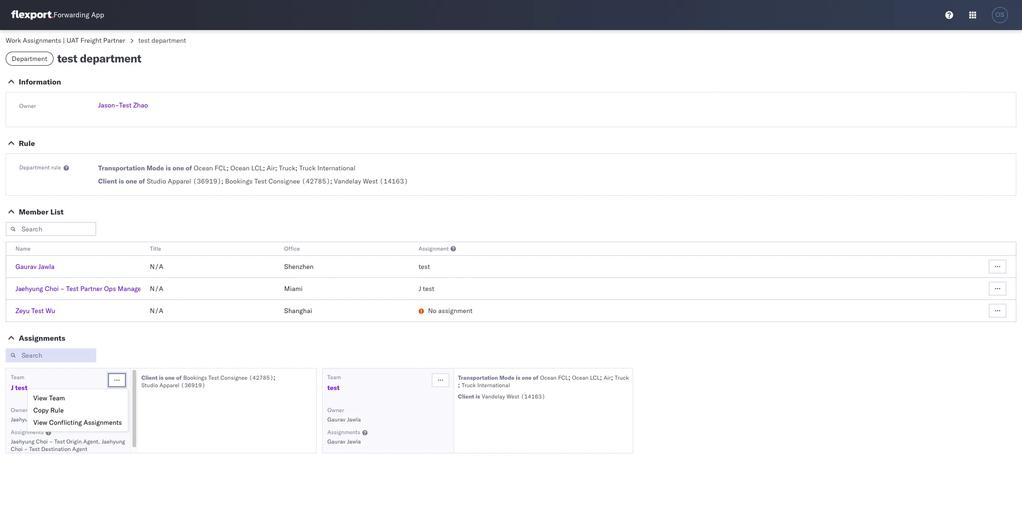 Task type: locate. For each thing, give the bounding box(es) containing it.
1 horizontal spatial consignee
[[269, 177, 300, 186]]

test inside owner jaehyung choi - test partner ops manager
[[54, 416, 65, 423]]

test
[[138, 36, 150, 45], [57, 51, 77, 65], [419, 263, 430, 271], [423, 285, 434, 293], [15, 384, 27, 392], [328, 384, 340, 392]]

1 horizontal spatial (42785)
[[302, 177, 330, 186]]

agent
[[72, 446, 87, 453]]

1 vertical spatial consignee
[[221, 375, 248, 382]]

jason-test zhao link
[[98, 101, 148, 109]]

0 horizontal spatial vandelay
[[334, 177, 361, 186]]

department
[[152, 36, 186, 45], [80, 51, 141, 65]]

manager
[[118, 285, 144, 293], [98, 416, 121, 423]]

0 vertical spatial rule
[[19, 139, 35, 148]]

owner left copy
[[11, 407, 28, 414]]

ocean
[[194, 164, 213, 172], [230, 164, 250, 172], [540, 375, 557, 382], [572, 375, 589, 382]]

vandelay
[[334, 177, 361, 186], [482, 393, 505, 400]]

owner gaurav jawla
[[328, 407, 361, 423]]

2 vertical spatial partner
[[66, 416, 85, 423]]

department left "rule"
[[19, 164, 50, 171]]

0 vertical spatial international
[[317, 164, 356, 172]]

1 vertical spatial mode
[[500, 375, 515, 382]]

1 horizontal spatial client
[[141, 375, 158, 382]]

1 vertical spatial fcl
[[558, 375, 569, 382]]

1 vertical spatial view
[[33, 419, 47, 427]]

1 horizontal spatial mode
[[500, 375, 515, 382]]

1 vertical spatial bookings
[[183, 375, 207, 382]]

1 horizontal spatial international
[[478, 382, 510, 389]]

assignments up agent,
[[84, 419, 122, 427]]

2 horizontal spatial team
[[328, 374, 341, 381]]

1 vertical spatial department
[[19, 164, 50, 171]]

jaehyung
[[16, 285, 43, 293], [11, 416, 34, 423], [11, 438, 34, 445], [102, 438, 125, 445]]

0 vertical spatial west
[[363, 177, 378, 186]]

mode
[[147, 164, 164, 172], [500, 375, 515, 382]]

0 horizontal spatial fcl
[[215, 164, 227, 172]]

1 vertical spatial department
[[80, 51, 141, 65]]

1 horizontal spatial team
[[49, 394, 65, 403]]

0 vertical spatial vandelay
[[334, 177, 361, 186]]

1 horizontal spatial department
[[152, 36, 186, 45]]

0 horizontal spatial transportation
[[98, 164, 145, 172]]

2 horizontal spatial client
[[458, 393, 474, 400]]

0 horizontal spatial client
[[98, 177, 117, 186]]

one inside transportation mode is one of ocean fcl ; ocean lcl ; air ; truck ; truck international client is vandelay west (14163)
[[522, 375, 532, 382]]

fcl inside transportation mode is one of ocean fcl ; ocean lcl ; air ; truck ; truck international client is vandelay west (14163)
[[558, 375, 569, 382]]

2 n/a from the top
[[150, 285, 163, 293]]

0 vertical spatial fcl
[[215, 164, 227, 172]]

2 vertical spatial client
[[458, 393, 474, 400]]

rule up department rule
[[19, 139, 35, 148]]

0 horizontal spatial lcl
[[251, 164, 263, 172]]

mode inside transportation mode is one of ocean fcl ; ocean lcl ; air ; truck ; truck international client is vandelay west (14163)
[[500, 375, 515, 382]]

rule
[[51, 164, 61, 171]]

gaurav jawla down 'owner gaurav jawla' on the bottom
[[328, 438, 361, 445]]

lcl
[[251, 164, 263, 172], [590, 375, 600, 382]]

gaurav
[[16, 263, 37, 271], [328, 416, 346, 423], [328, 438, 346, 445]]

owner inside 'owner gaurav jawla'
[[328, 407, 344, 414]]

rule up conflicting on the left
[[50, 406, 64, 415]]

0 vertical spatial ops
[[104, 285, 116, 293]]

0 vertical spatial gaurav
[[16, 263, 37, 271]]

0 vertical spatial gaurav jawla
[[16, 263, 55, 271]]

1 vertical spatial studio
[[141, 382, 158, 389]]

department down work
[[12, 55, 47, 63]]

owner
[[19, 102, 36, 109], [11, 407, 28, 414], [328, 407, 344, 414]]

1 vertical spatial air
[[604, 375, 611, 382]]

1 horizontal spatial west
[[507, 393, 520, 400]]

assignment
[[419, 245, 449, 252]]

office
[[284, 245, 300, 252]]

1 vertical spatial j
[[11, 384, 14, 392]]

client
[[98, 177, 117, 186], [141, 375, 158, 382], [458, 393, 474, 400]]

3 n/a from the top
[[150, 307, 163, 315]]

0 horizontal spatial west
[[363, 177, 378, 186]]

0 horizontal spatial ops
[[87, 416, 97, 423]]

0 vertical spatial transportation
[[98, 164, 145, 172]]

os button
[[990, 4, 1011, 26]]

department rule
[[19, 164, 61, 171]]

flexport. image
[[11, 10, 54, 20]]

1 vertical spatial west
[[507, 393, 520, 400]]

app
[[91, 11, 104, 19]]

shenzhen
[[284, 263, 314, 271]]

0 horizontal spatial team
[[11, 374, 24, 381]]

department
[[12, 55, 47, 63], [19, 164, 50, 171]]

ops inside owner jaehyung choi - test partner ops manager
[[87, 416, 97, 423]]

1 vertical spatial international
[[478, 382, 510, 389]]

consignee
[[269, 177, 300, 186], [221, 375, 248, 382]]

1 horizontal spatial lcl
[[590, 375, 600, 382]]

1 horizontal spatial fcl
[[558, 375, 569, 382]]

owner down test link
[[328, 407, 344, 414]]

0 horizontal spatial mode
[[147, 164, 164, 172]]

0 vertical spatial (36919)
[[193, 177, 221, 186]]

team up "j test" 'link'
[[11, 374, 24, 381]]

1 vertical spatial apparel
[[160, 382, 179, 389]]

zeyu test wu
[[16, 307, 55, 315]]

truck
[[279, 164, 296, 172], [299, 164, 316, 172], [615, 375, 629, 382], [462, 382, 476, 389]]

west inside transportation mode is one of ocean fcl ; ocean lcl ; air ; truck ; truck international client is vandelay west (14163)
[[507, 393, 520, 400]]

0 vertical spatial consignee
[[269, 177, 300, 186]]

1 vertical spatial manager
[[98, 416, 121, 423]]

choi
[[45, 285, 59, 293], [36, 416, 48, 423], [36, 438, 48, 445], [11, 446, 23, 453]]

international inside transportation mode is one of ocean fcl ; ocean lcl ; air ; truck ; truck international client is vandelay west (14163)
[[478, 382, 510, 389]]

0 vertical spatial j
[[419, 285, 421, 293]]

assignments inside view team copy rule view conflicting assignments
[[84, 419, 122, 427]]

1 vertical spatial vandelay
[[482, 393, 505, 400]]

test
[[119, 101, 132, 109], [254, 177, 267, 186], [66, 285, 79, 293], [31, 307, 44, 315], [208, 375, 219, 382], [54, 416, 65, 423], [54, 438, 65, 445], [29, 446, 40, 453]]

0 vertical spatial studio
[[147, 177, 166, 186]]

0 vertical spatial department
[[12, 55, 47, 63]]

international
[[317, 164, 356, 172], [478, 382, 510, 389]]

-
[[60, 285, 64, 293], [49, 416, 53, 423], [49, 438, 53, 445], [24, 446, 28, 453]]

0 vertical spatial view
[[33, 394, 47, 403]]

team inside team j test
[[11, 374, 24, 381]]

bookings
[[225, 177, 253, 186], [183, 375, 207, 382]]

mode for transportation mode is one of
[[147, 164, 164, 172]]

0 horizontal spatial bookings
[[183, 375, 207, 382]]

studio
[[147, 177, 166, 186], [141, 382, 158, 389]]

transportation
[[98, 164, 145, 172], [458, 375, 498, 382]]

0 vertical spatial client is one of
[[98, 177, 145, 186]]

0 horizontal spatial air
[[267, 164, 275, 172]]

1 vertical spatial gaurav
[[328, 416, 346, 423]]

(42785)
[[302, 177, 330, 186], [249, 375, 274, 382]]

2 vertical spatial n/a
[[150, 307, 163, 315]]

transportation inside transportation mode is one of ocean fcl ; ocean lcl ; air ; truck ; truck international client is vandelay west (14163)
[[458, 375, 498, 382]]

0 vertical spatial manager
[[118, 285, 144, 293]]

gaurav jawla link
[[16, 263, 55, 271]]

west
[[363, 177, 378, 186], [507, 393, 520, 400]]

transportation for transportation mode is one of ocean fcl ; ocean lcl ; air ; truck ; truck international client is vandelay west (14163)
[[458, 375, 498, 382]]

test inside the team test
[[328, 384, 340, 392]]

work assignments | uat freight partner link
[[6, 36, 125, 45]]

1 vertical spatial client
[[141, 375, 158, 382]]

is
[[166, 164, 171, 172], [119, 177, 124, 186], [159, 375, 164, 382], [516, 375, 521, 382], [476, 393, 480, 400]]

apparel
[[168, 177, 191, 186], [160, 382, 179, 389]]

0 vertical spatial client
[[98, 177, 117, 186]]

0 vertical spatial test department
[[138, 36, 186, 45]]

0 horizontal spatial consignee
[[221, 375, 248, 382]]

2 vertical spatial gaurav
[[328, 438, 346, 445]]

0 vertical spatial (14163)
[[380, 177, 408, 186]]

title
[[150, 245, 161, 252]]

team for j
[[11, 374, 24, 381]]

j inside team j test
[[11, 384, 14, 392]]

vandelay inside transportation mode is one of ocean fcl ; ocean lcl ; air ; truck ; truck international client is vandelay west (14163)
[[482, 393, 505, 400]]

owner down the information
[[19, 102, 36, 109]]

assignment
[[438, 307, 473, 315]]

partner for work assignments | uat freight partner
[[103, 36, 125, 45]]

assignments
[[23, 36, 61, 45], [19, 334, 65, 343], [84, 419, 122, 427], [11, 429, 44, 436], [328, 429, 360, 436]]

air
[[267, 164, 275, 172], [604, 375, 611, 382]]

1 vertical spatial client is one of
[[141, 375, 182, 382]]

client is one of for studio apparel (36919)
[[98, 177, 145, 186]]

gaurav jawla
[[16, 263, 55, 271], [328, 438, 361, 445]]

0 vertical spatial air
[[267, 164, 275, 172]]

of inside transportation mode is one of ocean fcl ; ocean lcl ; air ; truck ; truck international client is vandelay west (14163)
[[533, 375, 539, 382]]

gaurav down test link
[[328, 416, 346, 423]]

choi up 'destination'
[[36, 438, 48, 445]]

view
[[33, 394, 47, 403], [33, 419, 47, 427]]

1 horizontal spatial bookings
[[225, 177, 253, 186]]

partner for owner jaehyung choi - test partner ops manager
[[66, 416, 85, 423]]

fcl
[[215, 164, 227, 172], [558, 375, 569, 382]]

1 horizontal spatial air
[[604, 375, 611, 382]]

choi inside owner jaehyung choi - test partner ops manager
[[36, 416, 48, 423]]

1 horizontal spatial transportation
[[458, 375, 498, 382]]

;
[[227, 164, 229, 172], [263, 164, 265, 172], [275, 164, 277, 172], [296, 164, 298, 172], [221, 177, 223, 186], [330, 177, 332, 186], [274, 374, 276, 382], [569, 374, 571, 382], [600, 374, 602, 382], [611, 374, 613, 382], [458, 381, 460, 390]]

0 horizontal spatial gaurav jawla
[[16, 263, 55, 271]]

0 vertical spatial department
[[152, 36, 186, 45]]

choi up wu
[[45, 285, 59, 293]]

client is one of
[[98, 177, 145, 186], [141, 375, 182, 382]]

client inside transportation mode is one of ocean fcl ; ocean lcl ; air ; truck ; truck international client is vandelay west (14163)
[[458, 393, 474, 400]]

0 vertical spatial lcl
[[251, 164, 263, 172]]

gaurav down name
[[16, 263, 37, 271]]

1 horizontal spatial rule
[[50, 406, 64, 415]]

n/a
[[150, 263, 163, 271], [150, 285, 163, 293], [150, 307, 163, 315]]

0 horizontal spatial department
[[80, 51, 141, 65]]

team up test link
[[328, 374, 341, 381]]

1 vertical spatial (14163)
[[521, 393, 546, 400]]

owner for test
[[328, 407, 344, 414]]

choi down copy
[[36, 416, 48, 423]]

1 vertical spatial transportation
[[458, 375, 498, 382]]

test inside bookings test consignee (42785) ; studio apparel (36919)
[[208, 375, 219, 382]]

(36919)
[[193, 177, 221, 186], [181, 382, 205, 389]]

owner inside owner jaehyung choi - test partner ops manager
[[11, 407, 28, 414]]

0 horizontal spatial (42785)
[[249, 375, 274, 382]]

view up copy
[[33, 394, 47, 403]]

j test
[[419, 285, 434, 293]]

view down copy
[[33, 419, 47, 427]]

test link
[[328, 383, 340, 393]]

j
[[419, 285, 421, 293], [11, 384, 14, 392]]

assignments down 'owner gaurav jawla' on the bottom
[[328, 429, 360, 436]]

1 vertical spatial n/a
[[150, 285, 163, 293]]

1 horizontal spatial ops
[[104, 285, 116, 293]]

agent,
[[83, 438, 100, 445]]

1 horizontal spatial (14163)
[[521, 393, 546, 400]]

0 vertical spatial n/a
[[150, 263, 163, 271]]

gaurav down 'owner gaurav jawla' on the bottom
[[328, 438, 346, 445]]

manager inside owner jaehyung choi - test partner ops manager
[[98, 416, 121, 423]]

zeyu test wu link
[[16, 307, 55, 315]]

jawla
[[38, 263, 55, 271], [347, 416, 361, 423], [347, 438, 361, 445]]

1 vertical spatial lcl
[[590, 375, 600, 382]]

freight
[[81, 36, 102, 45]]

jaehyung choi - test partner ops manager
[[16, 285, 144, 293]]

of
[[186, 164, 192, 172], [139, 177, 145, 186], [176, 375, 182, 382], [533, 375, 539, 382]]

1 vertical spatial rule
[[50, 406, 64, 415]]

(14163)
[[380, 177, 408, 186], [521, 393, 546, 400]]

rule
[[19, 139, 35, 148], [50, 406, 64, 415]]

studio inside bookings test consignee (42785) ; studio apparel (36919)
[[141, 382, 158, 389]]

team
[[11, 374, 24, 381], [328, 374, 341, 381], [49, 394, 65, 403]]

ops
[[104, 285, 116, 293], [87, 416, 97, 423]]

gaurav jawla down name
[[16, 263, 55, 271]]

one
[[173, 164, 184, 172], [126, 177, 137, 186], [165, 375, 175, 382], [522, 375, 532, 382]]

1 vertical spatial ops
[[87, 416, 97, 423]]

1 horizontal spatial gaurav jawla
[[328, 438, 361, 445]]

1 vertical spatial (36919)
[[181, 382, 205, 389]]

0 vertical spatial mode
[[147, 164, 164, 172]]

1 horizontal spatial vandelay
[[482, 393, 505, 400]]

jawla inside 'owner gaurav jawla'
[[347, 416, 361, 423]]

(42785) inside bookings test consignee (42785) ; studio apparel (36919)
[[249, 375, 274, 382]]

bookings inside bookings test consignee (42785) ; studio apparel (36919)
[[183, 375, 207, 382]]

team up owner jaehyung choi - test partner ops manager
[[49, 394, 65, 403]]

information
[[19, 77, 61, 86]]

jaehyung choi - test origin agent, jaehyung choi - test destination agent
[[11, 438, 125, 453]]

test department
[[138, 36, 186, 45], [57, 51, 141, 65]]

partner inside owner jaehyung choi - test partner ops manager
[[66, 416, 85, 423]]

mode for transportation mode is one of ocean fcl ; ocean lcl ; air ; truck ; truck international client is vandelay west (14163)
[[500, 375, 515, 382]]

partner
[[103, 36, 125, 45], [80, 285, 102, 293], [66, 416, 85, 423]]

0 vertical spatial partner
[[103, 36, 125, 45]]



Task type: vqa. For each thing, say whether or not it's contained in the screenshot.
Gaurav
yes



Task type: describe. For each thing, give the bounding box(es) containing it.
- inside owner jaehyung choi - test partner ops manager
[[49, 416, 53, 423]]

|
[[63, 36, 65, 45]]

forwarding app link
[[11, 10, 104, 20]]

Search text field
[[6, 349, 96, 363]]

2 view from the top
[[33, 419, 47, 427]]

Search text field
[[6, 222, 96, 236]]

wu
[[46, 307, 55, 315]]

n/a for -
[[150, 285, 163, 293]]

forwarding
[[54, 11, 89, 19]]

assignments up search text box
[[19, 334, 65, 343]]

0 vertical spatial bookings
[[225, 177, 253, 186]]

work assignments | uat freight partner
[[6, 36, 125, 45]]

client is one of for bookings test consignee (42785)
[[141, 375, 182, 382]]

ocean fcl ; ocean lcl ; air ; truck ; truck international
[[194, 164, 356, 172]]

zeyu
[[16, 307, 30, 315]]

(14163) inside transportation mode is one of ocean fcl ; ocean lcl ; air ; truck ; truck international client is vandelay west (14163)
[[521, 393, 546, 400]]

department for department rule
[[19, 164, 50, 171]]

choi left 'destination'
[[11, 446, 23, 453]]

; inside bookings test consignee (42785) ; studio apparel (36919)
[[274, 374, 276, 382]]

jason-
[[98, 101, 119, 109]]

owner for j test
[[11, 407, 28, 414]]

(36919) inside bookings test consignee (42785) ; studio apparel (36919)
[[181, 382, 205, 389]]

0 horizontal spatial international
[[317, 164, 356, 172]]

2 vertical spatial jawla
[[347, 438, 361, 445]]

transportation for transportation mode is one of
[[98, 164, 145, 172]]

transportation mode is one of
[[98, 164, 192, 172]]

rule inside view team copy rule view conflicting assignments
[[50, 406, 64, 415]]

1 n/a from the top
[[150, 263, 163, 271]]

jaehyung choi - test partner ops manager link
[[16, 285, 144, 293]]

j test link
[[11, 383, 27, 393]]

jason-test zhao
[[98, 101, 148, 109]]

1 vertical spatial partner
[[80, 285, 102, 293]]

0 horizontal spatial (14163)
[[380, 177, 408, 186]]

0 vertical spatial (42785)
[[302, 177, 330, 186]]

name
[[16, 245, 30, 252]]

1 horizontal spatial j
[[419, 285, 421, 293]]

team test
[[328, 374, 341, 392]]

test inside team j test
[[15, 384, 27, 392]]

0 vertical spatial apparel
[[168, 177, 191, 186]]

work
[[6, 36, 21, 45]]

uat
[[67, 36, 79, 45]]

department for department
[[12, 55, 47, 63]]

bookings test consignee (42785) ; studio apparel (36919)
[[141, 374, 276, 389]]

1 vertical spatial test department
[[57, 51, 141, 65]]

air inside transportation mode is one of ocean fcl ; ocean lcl ; air ; truck ; truck international client is vandelay west (14163)
[[604, 375, 611, 382]]

consignee inside bookings test consignee (42785) ; studio apparel (36919)
[[221, 375, 248, 382]]

member
[[19, 207, 49, 217]]

view team copy rule view conflicting assignments
[[33, 394, 122, 427]]

lcl inside transportation mode is one of ocean fcl ; ocean lcl ; air ; truck ; truck international client is vandelay west (14163)
[[590, 375, 600, 382]]

shanghai
[[284, 307, 312, 315]]

1 view from the top
[[33, 394, 47, 403]]

forwarding app
[[54, 11, 104, 19]]

no assignment
[[428, 307, 473, 315]]

list
[[50, 207, 64, 217]]

gaurav inside 'owner gaurav jawla'
[[328, 416, 346, 423]]

client for bookings test consignee (42785)
[[141, 375, 158, 382]]

client for studio apparel (36919)
[[98, 177, 117, 186]]

jaehyung inside owner jaehyung choi - test partner ops manager
[[11, 416, 34, 423]]

1 vertical spatial gaurav jawla
[[328, 438, 361, 445]]

apparel inside bookings test consignee (42785) ; studio apparel (36919)
[[160, 382, 179, 389]]

assignments down copy
[[11, 429, 44, 436]]

team for test
[[328, 374, 341, 381]]

team inside view team copy rule view conflicting assignments
[[49, 394, 65, 403]]

0 vertical spatial jawla
[[38, 263, 55, 271]]

transportation mode is one of ocean fcl ; ocean lcl ; air ; truck ; truck international client is vandelay west (14163)
[[458, 374, 629, 400]]

assignments left |
[[23, 36, 61, 45]]

n/a for wu
[[150, 307, 163, 315]]

no
[[428, 307, 437, 315]]

miami
[[284, 285, 303, 293]]

studio apparel (36919) ; bookings test consignee (42785) ; vandelay west (14163)
[[147, 177, 408, 186]]

destination
[[41, 446, 71, 453]]

team j test
[[11, 374, 27, 392]]

copy
[[33, 406, 49, 415]]

member list
[[19, 207, 64, 217]]

zhao
[[133, 101, 148, 109]]

conflicting
[[49, 419, 82, 427]]

origin
[[66, 438, 82, 445]]

owner jaehyung choi - test partner ops manager
[[11, 407, 121, 423]]

os
[[996, 11, 1005, 18]]



